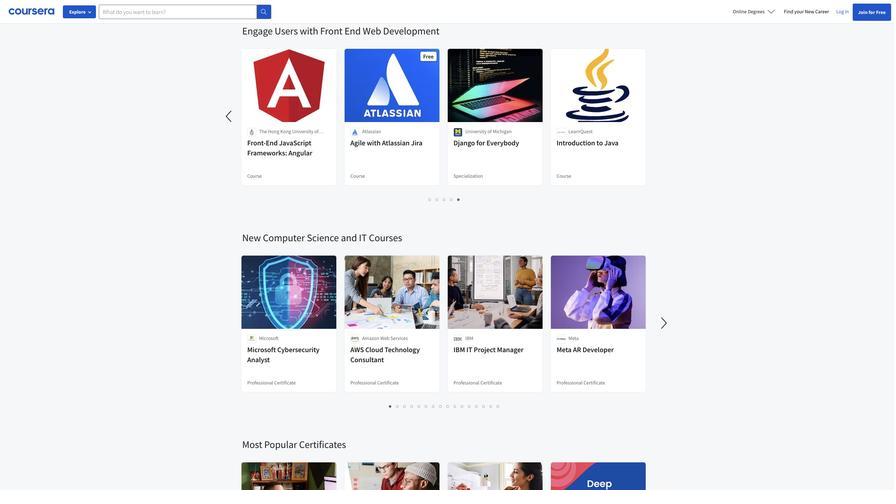 Task type: locate. For each thing, give the bounding box(es) containing it.
0 horizontal spatial 4 button
[[408, 402, 416, 411]]

analyst
[[247, 355, 270, 364]]

1 vertical spatial end
[[266, 138, 278, 147]]

professional
[[247, 380, 273, 386], [350, 380, 376, 386], [454, 380, 479, 386], [557, 380, 583, 386]]

4 professional from the left
[[557, 380, 583, 386]]

1 university from the left
[[292, 128, 313, 135]]

course
[[247, 173, 262, 179], [350, 173, 365, 179], [557, 173, 571, 179]]

0 horizontal spatial ibm
[[454, 345, 465, 354]]

for
[[869, 9, 875, 15], [476, 138, 485, 147]]

0 vertical spatial new
[[805, 8, 814, 15]]

ibm for ibm it project manager
[[454, 345, 465, 354]]

0 vertical spatial atlassian
[[362, 128, 381, 135]]

0 horizontal spatial science
[[259, 135, 275, 142]]

list inside new computer science and it courses carousel element
[[242, 402, 646, 411]]

1 vertical spatial 4
[[411, 403, 413, 410]]

4 inside new computer science and it courses carousel element
[[411, 403, 413, 410]]

university
[[292, 128, 313, 135], [465, 128, 487, 135]]

popular
[[264, 438, 297, 451]]

for inside engage users with front end web development carousel 'element'
[[476, 138, 485, 147]]

1 vertical spatial 5 button
[[416, 402, 423, 411]]

professional up 11
[[454, 380, 479, 386]]

2 course from the left
[[350, 173, 365, 179]]

professional down ar
[[557, 380, 583, 386]]

professional certificate up 13
[[454, 380, 502, 386]]

1 inside engage users with front end web development carousel 'element'
[[429, 196, 431, 203]]

science inside the hong kong university of science and technology
[[259, 135, 275, 142]]

for down university of michigan
[[476, 138, 485, 147]]

1 vertical spatial 5
[[418, 403, 421, 410]]

free inside engage users with front end web development carousel 'element'
[[423, 53, 434, 60]]

3 button for engage users with front end web development
[[441, 195, 448, 204]]

4 for engage users with front end web development
[[450, 196, 453, 203]]

kong
[[280, 128, 291, 135]]

0 horizontal spatial end
[[266, 138, 278, 147]]

degrees
[[748, 8, 765, 15]]

end inside front-end javascript frameworks: angular
[[266, 138, 278, 147]]

and
[[276, 135, 284, 142], [341, 231, 357, 244]]

2 certificate from the left
[[377, 380, 399, 386]]

microsoft right microsoft icon
[[259, 335, 279, 342]]

front-
[[247, 138, 266, 147]]

2 professional from the left
[[350, 380, 376, 386]]

0 vertical spatial ibm
[[465, 335, 473, 342]]

1
[[429, 196, 431, 203], [389, 403, 392, 410]]

15
[[490, 403, 495, 410]]

0 vertical spatial free
[[876, 9, 886, 15]]

0 horizontal spatial 1
[[389, 403, 392, 410]]

cloud
[[365, 345, 383, 354]]

course down introduction
[[557, 173, 571, 179]]

angular
[[288, 148, 312, 157]]

microsoft for microsoft
[[259, 335, 279, 342]]

professional certificate for analyst
[[247, 380, 296, 386]]

technology down kong
[[285, 135, 310, 142]]

1 button
[[426, 195, 434, 204], [387, 402, 394, 411]]

0 horizontal spatial 2
[[396, 403, 399, 410]]

3 professional from the left
[[454, 380, 479, 386]]

0 vertical spatial end
[[345, 24, 361, 37]]

4 professional certificate from the left
[[557, 380, 605, 386]]

microsoft
[[259, 335, 279, 342], [247, 345, 276, 354]]

0 vertical spatial 3
[[443, 196, 446, 203]]

certificate
[[274, 380, 296, 386], [377, 380, 399, 386], [480, 380, 502, 386], [584, 380, 605, 386]]

1 vertical spatial 2 button
[[394, 402, 401, 411]]

1 professional certificate from the left
[[247, 380, 296, 386]]

project
[[474, 345, 496, 354]]

1 horizontal spatial 5 button
[[455, 195, 462, 204]]

new inside 'link'
[[805, 8, 814, 15]]

certificate down "aws cloud technology consultant"
[[377, 380, 399, 386]]

professional certificate down consultant
[[350, 380, 399, 386]]

join
[[858, 9, 868, 15]]

2 list from the top
[[242, 402, 646, 411]]

4 button
[[448, 195, 455, 204], [408, 402, 416, 411]]

0 horizontal spatial with
[[300, 24, 318, 37]]

list inside engage users with front end web development carousel 'element'
[[242, 195, 646, 204]]

with left front
[[300, 24, 318, 37]]

5 button for engage users with front end web development
[[455, 195, 462, 204]]

2
[[436, 196, 439, 203], [396, 403, 399, 410]]

1 horizontal spatial 1 button
[[426, 195, 434, 204]]

1 vertical spatial 3 button
[[401, 402, 408, 411]]

13 button
[[473, 402, 481, 411]]

atlassian
[[362, 128, 381, 135], [382, 138, 410, 147]]

web
[[363, 24, 381, 37], [380, 335, 389, 342]]

2 inside engage users with front end web development carousel 'element'
[[436, 196, 439, 203]]

2 for new computer science and it courses
[[396, 403, 399, 410]]

technology down "services"
[[385, 345, 420, 354]]

3 certificate from the left
[[480, 380, 502, 386]]

1 vertical spatial 1
[[389, 403, 392, 410]]

meta for meta ar developer
[[557, 345, 572, 354]]

join for free
[[858, 9, 886, 15]]

0 vertical spatial science
[[259, 135, 275, 142]]

5 button left 6
[[416, 402, 423, 411]]

0 vertical spatial 2
[[436, 196, 439, 203]]

0 vertical spatial meta
[[569, 335, 579, 342]]

algorithms to take your programming to the next level carousel element
[[242, 0, 652, 3]]

ibm down ibm 'image'
[[454, 345, 465, 354]]

1 button for new computer science and it courses
[[387, 402, 394, 411]]

new left computer
[[242, 231, 261, 244]]

5 left 6 button
[[418, 403, 421, 410]]

course for introduction to java
[[557, 173, 571, 179]]

amazon web services
[[362, 335, 408, 342]]

ibm image
[[454, 335, 462, 344]]

1 horizontal spatial 2 button
[[434, 195, 441, 204]]

atlassian left "jira"
[[382, 138, 410, 147]]

free right join
[[876, 9, 886, 15]]

1 horizontal spatial ibm
[[465, 335, 473, 342]]

0 vertical spatial microsoft
[[259, 335, 279, 342]]

3 professional certificate from the left
[[454, 380, 502, 386]]

in
[[845, 8, 849, 15]]

university inside the hong kong university of science and technology
[[292, 128, 313, 135]]

2 inside new computer science and it courses carousel element
[[396, 403, 399, 410]]

1 horizontal spatial new
[[805, 8, 814, 15]]

1 course from the left
[[247, 173, 262, 179]]

aws
[[350, 345, 364, 354]]

0 horizontal spatial 1 button
[[387, 402, 394, 411]]

new right your
[[805, 8, 814, 15]]

0 horizontal spatial atlassian
[[362, 128, 381, 135]]

1 inside new computer science and it courses carousel element
[[389, 403, 392, 410]]

1 horizontal spatial 4
[[450, 196, 453, 203]]

1 professional from the left
[[247, 380, 273, 386]]

2 button
[[434, 195, 441, 204], [394, 402, 401, 411]]

1 vertical spatial technology
[[385, 345, 420, 354]]

0 vertical spatial web
[[363, 24, 381, 37]]

django
[[454, 138, 475, 147]]

3 inside engage users with front end web development carousel 'element'
[[443, 196, 446, 203]]

0 horizontal spatial it
[[359, 231, 367, 244]]

1 vertical spatial 4 button
[[408, 402, 416, 411]]

1 vertical spatial list
[[242, 402, 646, 411]]

free
[[876, 9, 886, 15], [423, 53, 434, 60]]

list
[[242, 195, 646, 204], [242, 402, 646, 411]]

log in
[[836, 8, 849, 15]]

google data analytics professional certificate by google, image
[[241, 463, 337, 491]]

hong
[[268, 128, 279, 135]]

11
[[461, 403, 467, 410]]

it left courses
[[359, 231, 367, 244]]

0 vertical spatial technology
[[285, 135, 310, 142]]

certificate up 15 button in the bottom of the page
[[480, 380, 502, 386]]

12
[[468, 403, 474, 410]]

the
[[259, 128, 267, 135]]

ibm it project manager
[[454, 345, 524, 354]]

list for new computer science and it courses
[[242, 402, 646, 411]]

4 button left 6 button
[[408, 402, 416, 411]]

1 horizontal spatial of
[[488, 128, 492, 135]]

professional certificate
[[247, 380, 296, 386], [350, 380, 399, 386], [454, 380, 502, 386], [557, 380, 605, 386]]

find your new career link
[[780, 7, 833, 16]]

1 vertical spatial atlassian
[[382, 138, 410, 147]]

5
[[457, 196, 460, 203], [418, 403, 421, 410]]

0 vertical spatial and
[[276, 135, 284, 142]]

ar
[[573, 345, 581, 354]]

1 horizontal spatial 3 button
[[441, 195, 448, 204]]

with
[[300, 24, 318, 37], [367, 138, 381, 147]]

14
[[482, 403, 488, 410]]

java
[[604, 138, 619, 147]]

0 horizontal spatial 3 button
[[401, 402, 408, 411]]

5 inside new computer science and it courses carousel element
[[418, 403, 421, 410]]

1 list from the top
[[242, 195, 646, 204]]

1 horizontal spatial for
[[869, 9, 875, 15]]

1 vertical spatial 1 button
[[387, 402, 394, 411]]

0 vertical spatial 5 button
[[455, 195, 462, 204]]

10
[[454, 403, 459, 410]]

list for engage users with front end web development
[[242, 195, 646, 204]]

previous slide image
[[221, 108, 238, 125]]

1 horizontal spatial 3
[[443, 196, 446, 203]]

0 horizontal spatial 4
[[411, 403, 413, 410]]

1 of from the left
[[314, 128, 319, 135]]

it
[[359, 231, 367, 244], [466, 345, 472, 354]]

1 horizontal spatial end
[[345, 24, 361, 37]]

professional certificate down ar
[[557, 380, 605, 386]]

0 vertical spatial 4
[[450, 196, 453, 203]]

meta ar developer
[[557, 345, 614, 354]]

university up javascript at the left
[[292, 128, 313, 135]]

1 horizontal spatial course
[[350, 173, 365, 179]]

course for front-end javascript frameworks: angular
[[247, 173, 262, 179]]

9 button
[[444, 402, 452, 411]]

google it support professional certificate by google, image
[[345, 463, 440, 491]]

1 vertical spatial ibm
[[454, 345, 465, 354]]

0 horizontal spatial of
[[314, 128, 319, 135]]

professional down analyst at the left
[[247, 380, 273, 386]]

5 button down specialization on the right top of page
[[455, 195, 462, 204]]

end right front
[[345, 24, 361, 37]]

it left project
[[466, 345, 472, 354]]

1 vertical spatial microsoft
[[247, 345, 276, 354]]

meta up ar
[[569, 335, 579, 342]]

4 certificate from the left
[[584, 380, 605, 386]]

2 button for engage users with front end web development
[[434, 195, 441, 204]]

certificate for developer
[[584, 380, 605, 386]]

0 horizontal spatial 2 button
[[394, 402, 401, 411]]

0 horizontal spatial for
[[476, 138, 485, 147]]

None search field
[[99, 4, 271, 19]]

0 vertical spatial 1
[[429, 196, 431, 203]]

0 horizontal spatial and
[[276, 135, 284, 142]]

certificate for analyst
[[274, 380, 296, 386]]

ibm right ibm 'image'
[[465, 335, 473, 342]]

introduction
[[557, 138, 595, 147]]

3 button
[[441, 195, 448, 204], [401, 402, 408, 411]]

1 vertical spatial free
[[423, 53, 434, 60]]

1 horizontal spatial university
[[465, 128, 487, 135]]

0 vertical spatial with
[[300, 24, 318, 37]]

1 horizontal spatial science
[[307, 231, 339, 244]]

10 button
[[452, 402, 459, 411]]

1 vertical spatial web
[[380, 335, 389, 342]]

1 for new computer science and it courses
[[389, 403, 392, 410]]

10 11 12 13 14 15 16
[[454, 403, 503, 410]]

free inside join for free link
[[876, 9, 886, 15]]

certificate down microsoft cybersecurity analyst
[[274, 380, 296, 386]]

7 button
[[430, 402, 437, 411]]

certificate for project
[[480, 380, 502, 386]]

6
[[425, 403, 428, 410]]

3 button for new computer science and it courses
[[401, 402, 408, 411]]

meta down meta icon
[[557, 345, 572, 354]]

jira
[[411, 138, 422, 147]]

meta image
[[557, 335, 566, 344]]

4 button down specialization on the right top of page
[[448, 195, 455, 204]]

13
[[475, 403, 481, 410]]

0 horizontal spatial course
[[247, 173, 262, 179]]

of up django for everybody in the right top of the page
[[488, 128, 492, 135]]

3 course from the left
[[557, 173, 571, 179]]

next slide image
[[655, 315, 673, 332]]

0 vertical spatial for
[[869, 9, 875, 15]]

0 vertical spatial 3 button
[[441, 195, 448, 204]]

0 vertical spatial list
[[242, 195, 646, 204]]

0 horizontal spatial free
[[423, 53, 434, 60]]

0 horizontal spatial 3
[[403, 403, 406, 410]]

professional certificate for project
[[454, 380, 502, 386]]

1 horizontal spatial 1
[[429, 196, 431, 203]]

1 button inside engage users with front end web development carousel 'element'
[[426, 195, 434, 204]]

courses
[[369, 231, 402, 244]]

0 horizontal spatial 5
[[418, 403, 421, 410]]

15 button
[[487, 402, 495, 411]]

5 down specialization on the right top of page
[[457, 196, 460, 203]]

microsoft for microsoft cybersecurity analyst
[[247, 345, 276, 354]]

1 horizontal spatial 4 button
[[448, 195, 455, 204]]

university up django for everybody in the right top of the page
[[465, 128, 487, 135]]

1 vertical spatial with
[[367, 138, 381, 147]]

free down 'development'
[[423, 53, 434, 60]]

1 vertical spatial 2
[[396, 403, 399, 410]]

1 horizontal spatial technology
[[385, 345, 420, 354]]

0 vertical spatial 4 button
[[448, 195, 455, 204]]

web inside new computer science and it courses carousel element
[[380, 335, 389, 342]]

1 vertical spatial and
[[341, 231, 357, 244]]

1 vertical spatial meta
[[557, 345, 572, 354]]

5 button
[[455, 195, 462, 204], [416, 402, 423, 411]]

1 horizontal spatial 5
[[457, 196, 460, 203]]

0 horizontal spatial university
[[292, 128, 313, 135]]

3 inside new computer science and it courses carousel element
[[403, 403, 406, 410]]

4 button for new computer science and it courses
[[408, 402, 416, 411]]

0 horizontal spatial 5 button
[[416, 402, 423, 411]]

1 vertical spatial it
[[466, 345, 472, 354]]

microsoft inside microsoft cybersecurity analyst
[[247, 345, 276, 354]]

2 for engage users with front end web development
[[436, 196, 439, 203]]

professional down consultant
[[350, 380, 376, 386]]

0 horizontal spatial technology
[[285, 135, 310, 142]]

0 vertical spatial 1 button
[[426, 195, 434, 204]]

end up frameworks:
[[266, 138, 278, 147]]

1 horizontal spatial free
[[876, 9, 886, 15]]

1 horizontal spatial and
[[341, 231, 357, 244]]

microsoft up analyst at the left
[[247, 345, 276, 354]]

university of michigan
[[465, 128, 512, 135]]

atlassian right atlassian image
[[362, 128, 381, 135]]

university of michigan image
[[454, 128, 462, 137]]

of right kong
[[314, 128, 319, 135]]

0 vertical spatial 5
[[457, 196, 460, 203]]

1 vertical spatial 3
[[403, 403, 406, 410]]

1 horizontal spatial 2
[[436, 196, 439, 203]]

with right agile
[[367, 138, 381, 147]]

1 vertical spatial for
[[476, 138, 485, 147]]

0 vertical spatial 2 button
[[434, 195, 441, 204]]

engage users with front end web development carousel element
[[0, 3, 652, 210]]

5 inside engage users with front end web development carousel 'element'
[[457, 196, 460, 203]]

professional for aws cloud technology consultant
[[350, 380, 376, 386]]

engage
[[242, 24, 273, 37]]

certificate down "developer"
[[584, 380, 605, 386]]

1 vertical spatial science
[[307, 231, 339, 244]]

2 professional certificate from the left
[[350, 380, 399, 386]]

engage users with front end web development
[[242, 24, 439, 37]]

for right join
[[869, 9, 875, 15]]

amazon web services image
[[350, 335, 359, 344]]

course down agile
[[350, 173, 365, 179]]

9
[[447, 403, 449, 410]]

2 horizontal spatial course
[[557, 173, 571, 179]]

users
[[275, 24, 298, 37]]

4 inside engage users with front end web development carousel 'element'
[[450, 196, 453, 203]]

of
[[314, 128, 319, 135], [488, 128, 492, 135]]

course down frameworks:
[[247, 173, 262, 179]]

professional certificate down analyst at the left
[[247, 380, 296, 386]]

1 certificate from the left
[[274, 380, 296, 386]]

1 vertical spatial new
[[242, 231, 261, 244]]



Task type: describe. For each thing, give the bounding box(es) containing it.
learnquest image
[[557, 128, 566, 137]]

computer
[[263, 231, 305, 244]]

2 university from the left
[[465, 128, 487, 135]]

log in link
[[833, 7, 853, 16]]

learnquest
[[569, 128, 593, 135]]

new computer science and it courses carousel element
[[239, 210, 894, 417]]

meta for meta
[[569, 335, 579, 342]]

16 button
[[495, 402, 503, 411]]

frameworks:
[[247, 148, 287, 157]]

specialization
[[454, 173, 483, 179]]

online
[[733, 8, 747, 15]]

8 button
[[437, 402, 444, 411]]

web inside 'element'
[[363, 24, 381, 37]]

aws cloud technology consultant
[[350, 345, 420, 364]]

microsoft image
[[247, 335, 256, 344]]

agile
[[350, 138, 365, 147]]

new computer science and it courses
[[242, 231, 402, 244]]

professional for meta ar developer
[[557, 380, 583, 386]]

to
[[597, 138, 603, 147]]

1 button for engage users with front end web development
[[426, 195, 434, 204]]

career
[[815, 8, 829, 15]]

ibm for ibm
[[465, 335, 473, 342]]

11 button
[[459, 402, 467, 411]]

most popular certificates carousel element
[[239, 417, 894, 491]]

1 for engage users with front end web development
[[429, 196, 431, 203]]

find
[[784, 8, 793, 15]]

4 for new computer science and it courses
[[411, 403, 413, 410]]

atlassian image
[[350, 128, 359, 137]]

2 of from the left
[[488, 128, 492, 135]]

certificates
[[299, 438, 346, 451]]

javascript
[[279, 138, 311, 147]]

0 horizontal spatial new
[[242, 231, 261, 244]]

for for join
[[869, 9, 875, 15]]

1 horizontal spatial it
[[466, 345, 472, 354]]

explore button
[[63, 5, 96, 18]]

professional certificate for developer
[[557, 380, 605, 386]]

consultant
[[350, 355, 384, 364]]

3 for engage users with front end web development
[[443, 196, 446, 203]]

What do you want to learn? text field
[[99, 4, 257, 19]]

6 button
[[423, 402, 430, 411]]

the hong kong university of science and technology image
[[247, 128, 256, 137]]

technology inside the hong kong university of science and technology
[[285, 135, 310, 142]]

for for django
[[476, 138, 485, 147]]

development
[[383, 24, 439, 37]]

manager
[[497, 345, 524, 354]]

michigan
[[493, 128, 512, 135]]

explore
[[69, 9, 86, 15]]

cybersecurity
[[277, 345, 320, 354]]

most
[[242, 438, 262, 451]]

join for free link
[[853, 4, 891, 21]]

the hong kong university of science and technology
[[259, 128, 319, 142]]

everybody
[[487, 138, 519, 147]]

professional for microsoft cybersecurity analyst
[[247, 380, 273, 386]]

services
[[390, 335, 408, 342]]

front
[[320, 24, 343, 37]]

most popular certificates
[[242, 438, 346, 451]]

google ux design professional certificate by google, image
[[448, 463, 543, 491]]

and inside the hong kong university of science and technology
[[276, 135, 284, 142]]

science inside new computer science and it courses carousel element
[[307, 231, 339, 244]]

online degrees
[[733, 8, 765, 15]]

professional for ibm it project manager
[[454, 380, 479, 386]]

coursera image
[[9, 6, 54, 17]]

of inside the hong kong university of science and technology
[[314, 128, 319, 135]]

4 button for engage users with front end web development
[[448, 195, 455, 204]]

12 button
[[466, 402, 474, 411]]

developer
[[583, 345, 614, 354]]

5 for new computer science and it courses
[[418, 403, 421, 410]]

7
[[432, 403, 435, 410]]

2 button for new computer science and it courses
[[394, 402, 401, 411]]

technology inside "aws cloud technology consultant"
[[385, 345, 420, 354]]

professional certificate for technology
[[350, 380, 399, 386]]

3 for new computer science and it courses
[[403, 403, 406, 410]]

1 horizontal spatial atlassian
[[382, 138, 410, 147]]

find your new career
[[784, 8, 829, 15]]

1 horizontal spatial with
[[367, 138, 381, 147]]

5 button for new computer science and it courses
[[416, 402, 423, 411]]

8
[[439, 403, 442, 410]]

your
[[794, 8, 804, 15]]

front-end javascript frameworks: angular
[[247, 138, 312, 157]]

deep learning specialization by deeplearning.ai, image
[[551, 463, 646, 491]]

5 for engage users with front end web development
[[457, 196, 460, 203]]

django for everybody
[[454, 138, 519, 147]]

log
[[836, 8, 844, 15]]

0 vertical spatial it
[[359, 231, 367, 244]]

microsoft cybersecurity analyst
[[247, 345, 320, 364]]

16
[[497, 403, 503, 410]]

agile with atlassian jira
[[350, 138, 422, 147]]

certificate for technology
[[377, 380, 399, 386]]

14 button
[[480, 402, 488, 411]]

course for agile with atlassian jira
[[350, 173, 365, 179]]

amazon
[[362, 335, 379, 342]]

introduction to java
[[557, 138, 619, 147]]

online degrees button
[[727, 4, 780, 19]]



Task type: vqa. For each thing, say whether or not it's contained in the screenshot.
Aws Cloud Technology Consultant
yes



